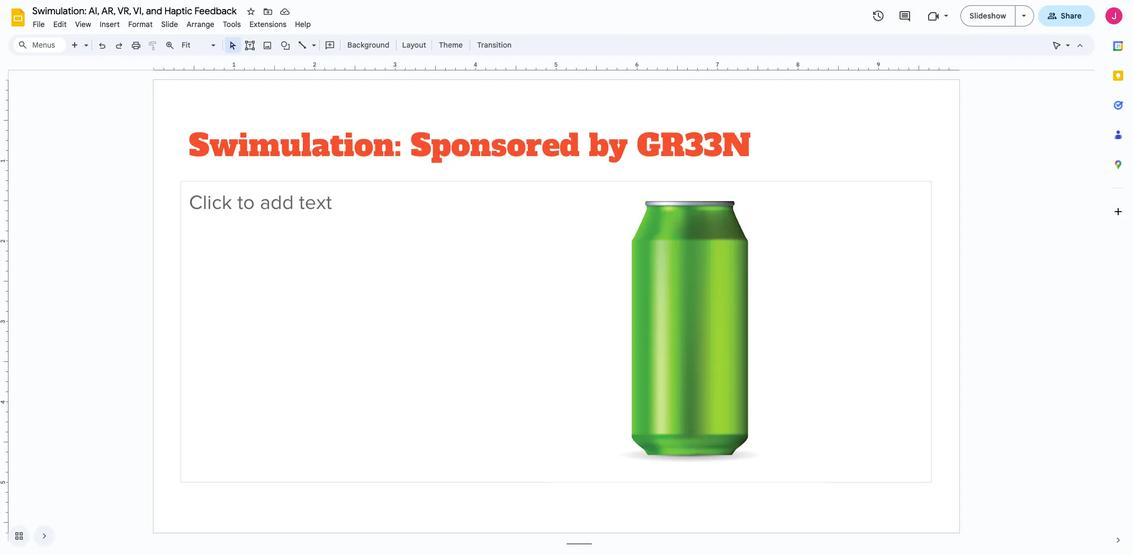 Task type: describe. For each thing, give the bounding box(es) containing it.
share button
[[1039, 5, 1096, 26]]

background
[[348, 40, 390, 50]]

Zoom text field
[[180, 38, 210, 52]]

Menus field
[[13, 38, 66, 52]]

arrange menu item
[[182, 18, 219, 31]]

new slide with layout image
[[82, 38, 88, 42]]

insert menu item
[[96, 18, 124, 31]]

menu bar inside menu bar banner
[[29, 14, 315, 31]]

edit menu item
[[49, 18, 71, 31]]

start slideshow (⌘+enter) image
[[1022, 15, 1027, 17]]

slideshow button
[[961, 5, 1016, 26]]

layout button
[[399, 37, 430, 53]]

help
[[295, 20, 311, 29]]

share
[[1062, 11, 1083, 21]]

view
[[75, 20, 91, 29]]

Star checkbox
[[244, 4, 259, 19]]

live pointer settings image
[[1064, 38, 1071, 42]]

application containing slideshow
[[0, 0, 1134, 556]]

tools
[[223, 20, 241, 29]]

help menu item
[[291, 18, 315, 31]]

transition
[[477, 40, 512, 50]]

menu bar banner
[[0, 0, 1134, 556]]

slide menu item
[[157, 18, 182, 31]]

mode and view toolbar
[[1049, 34, 1089, 56]]



Task type: locate. For each thing, give the bounding box(es) containing it.
theme
[[439, 40, 463, 50]]

tab list
[[1104, 31, 1134, 526]]

tools menu item
[[219, 18, 245, 31]]

file menu item
[[29, 18, 49, 31]]

edit
[[53, 20, 67, 29]]

file
[[33, 20, 45, 29]]

Zoom field
[[179, 38, 220, 53]]

background button
[[343, 37, 394, 53]]

extensions menu item
[[245, 18, 291, 31]]

shape image
[[280, 38, 292, 52]]

menu bar containing file
[[29, 14, 315, 31]]

view menu item
[[71, 18, 96, 31]]

select line image
[[309, 38, 316, 42]]

insert
[[100, 20, 120, 29]]

slideshow
[[970, 11, 1007, 21]]

slide
[[161, 20, 178, 29]]

Rename text field
[[29, 4, 243, 17]]

format menu item
[[124, 18, 157, 31]]

insert image image
[[261, 38, 274, 52]]

transition button
[[473, 37, 517, 53]]

layout
[[402, 40, 427, 50]]

application
[[0, 0, 1134, 556]]

navigation
[[0, 518, 55, 556]]

main toolbar
[[66, 37, 517, 53]]

arrange
[[187, 20, 215, 29]]

theme button
[[434, 37, 468, 53]]

tab list inside menu bar banner
[[1104, 31, 1134, 526]]

extensions
[[250, 20, 287, 29]]

navigation inside application
[[0, 518, 55, 556]]

menu bar
[[29, 14, 315, 31]]

format
[[128, 20, 153, 29]]



Task type: vqa. For each thing, say whether or not it's contained in the screenshot.
EDIT menu item
yes



